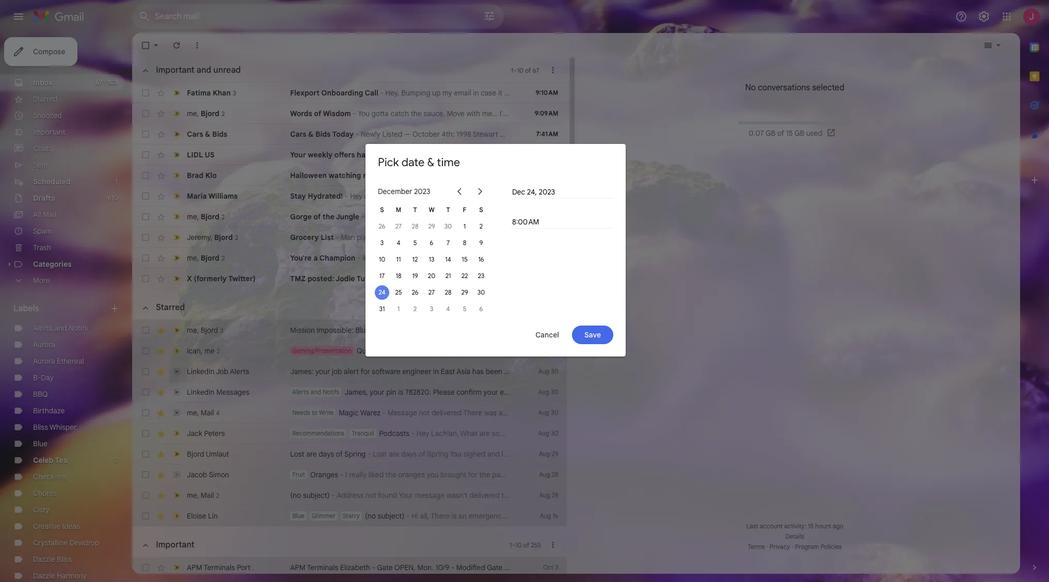Task type: vqa. For each thing, say whether or not it's contained in the screenshot.
3:22 PM 3:22 PM
no



Task type: describe. For each thing, give the bounding box(es) containing it.
crystalline
[[33, 539, 68, 548]]

cozy link
[[33, 506, 49, 515]]

grocery list -
[[290, 233, 341, 242]]

1 t column header from the left
[[407, 202, 424, 218]]

used
[[807, 129, 823, 138]]

aurora for aurora "link"
[[33, 340, 55, 350]]

important because you marked it as important., sent to my address switch
[[171, 429, 182, 439]]

aug 28 for -
[[539, 492, 559, 499]]

cell inside important and unread tab panel
[[530, 212, 567, 222]]

days
[[319, 450, 334, 459]]

row containing ican
[[132, 341, 567, 362]]

bids for cars & bids
[[212, 130, 227, 139]]

- right wisdom at the left top
[[353, 109, 356, 118]]

bbq
[[33, 390, 48, 399]]

29 for 29 dec cell
[[461, 289, 468, 296]]

1 t from the left
[[413, 206, 417, 214]]

apm for apm terminals port .
[[187, 563, 202, 573]]

joshua
[[483, 274, 508, 284]]

19 row from the top
[[132, 485, 567, 506]]

2 horizontal spatial your
[[484, 388, 498, 397]]

labels
[[13, 304, 39, 314]]

0 horizontal spatial for
[[361, 367, 370, 377]]

- right warez
[[383, 409, 386, 418]]

check-ins link
[[33, 473, 67, 482]]

1 gate from the left
[[377, 563, 393, 573]]

important mainly because it was sent directly to you., sent only to me switch for me , bjord 2
[[171, 253, 182, 263]]

9:09 am
[[535, 109, 559, 117]]

policies
[[821, 543, 842, 551]]

2 t column header from the left
[[440, 202, 457, 218]]

williams
[[208, 192, 238, 201]]

14
[[445, 256, 451, 263]]

6 dec cell
[[424, 235, 440, 252]]

impossible:
[[317, 326, 354, 335]]

aug 30 for james, your pin is 782820. please confirm your email address
[[538, 388, 559, 396]]

magic
[[339, 409, 359, 418]]

2 inside the jeremy , bjord 2
[[235, 234, 238, 241]]

and for alerts and notifs james, your pin is 782820. please confirm your email address
[[311, 388, 321, 396]]

1 vertical spatial alerts
[[230, 367, 249, 377]]

10 dec cell
[[374, 252, 390, 268]]

bids for cars & bids today -
[[316, 130, 331, 139]]

needs to write magic warez -
[[292, 409, 388, 418]]

5 dec cell
[[407, 235, 424, 252]]

pick date & time dialog
[[366, 144, 626, 357]]

22 dec cell
[[457, 268, 473, 285]]

& inside dialog
[[427, 155, 434, 169]]

1 dec cell
[[457, 218, 473, 235]]

me for "important mainly because it was sent directly to you., sent to my address" switch at the left top of page
[[187, 212, 197, 221]]

really
[[349, 471, 367, 480]]

- down the 'oranges'
[[332, 491, 335, 500]]

– for important
[[512, 542, 516, 549]]

1 s column header from the left
[[374, 202, 390, 218]]

, up "jack" at bottom left
[[197, 408, 199, 418]]

1 – 10 of 255
[[510, 542, 541, 549]]

important mainly because you often read messages with this label., sent to my address switch
[[171, 232, 182, 243]]

1 horizontal spatial your
[[370, 388, 385, 397]]

dazzle for dazzle harmony
[[33, 572, 55, 581]]

row containing cars & bids
[[132, 124, 567, 145]]

- right jungle
[[361, 212, 365, 222]]

grocery
[[290, 233, 319, 242]]

2 jan cell
[[407, 301, 424, 318]]

starred inside button
[[156, 303, 185, 313]]

25 dec cell
[[390, 285, 407, 301]]

me , mail 4
[[187, 408, 220, 418]]

2 dec cell
[[473, 218, 490, 235]]

0 horizontal spatial subject)
[[303, 491, 330, 500]]

not important, sent only to me switch for linkedin job alerts
[[171, 367, 182, 377]]

16 inside the starred 'tab panel'
[[553, 512, 559, 520]]

27 for 27 dec cell
[[429, 289, 435, 296]]

bjord for you're
[[201, 253, 219, 263]]

tmz posted: jodie turner-smith files for divorce from joshua jackson link
[[290, 274, 539, 284]]

scheduled link
[[33, 177, 71, 186]]

refresh image
[[171, 40, 182, 51]]

date
[[402, 155, 425, 169]]

linkedin for linkedin messages
[[187, 388, 215, 397]]

ago
[[833, 523, 844, 530]]

23 dec cell
[[473, 268, 490, 285]]

row containing linkedin messages
[[132, 382, 567, 403]]

row containing jacob simon
[[132, 465, 567, 485]]

terms
[[748, 543, 765, 551]]

- left the i
[[340, 471, 344, 480]]

2 inside ican , me 2
[[217, 347, 220, 355]]

stay hydrated!
[[290, 192, 343, 201]]

ethereal
[[57, 357, 84, 366]]

67 inside important and unread tab panel
[[533, 66, 540, 74]]

aug 30 for podcasts
[[538, 430, 559, 437]]

snoozed link
[[33, 111, 62, 120]]

from
[[465, 274, 481, 284]]

14 dec cell
[[440, 252, 457, 268]]

Date field
[[511, 186, 613, 198]]

4 important according to google magic., sent to my address switch from the top
[[171, 346, 182, 356]]

labels heading
[[13, 304, 109, 314]]

12 dec cell
[[407, 252, 424, 268]]

important according to google magic., sent only to me switch for lidl
[[171, 150, 182, 160]]

whisper
[[50, 423, 77, 432]]

have
[[357, 150, 374, 160]]

important and unread tab panel
[[132, 58, 903, 289]]

30 dec cell
[[473, 285, 490, 301]]

, for me , bjord 2 'important mainly because it was sent directly to you., sent only to me' switch
[[197, 253, 199, 263]]

flexport
[[290, 88, 320, 98]]

5 for "5 dec" cell
[[414, 239, 417, 247]]

row containing jack peters
[[132, 424, 567, 444]]

alerts and notifs
[[33, 324, 88, 333]]

december 2023 row
[[374, 181, 490, 202]]

crystalline dewdrop link
[[33, 539, 99, 548]]

27 for 27 nov cell
[[395, 223, 402, 230]]

- right champion
[[357, 254, 361, 263]]

please
[[433, 388, 455, 397]]

celeb tea link
[[33, 456, 68, 465]]

starred link
[[33, 95, 57, 104]]

words of wisdom -
[[290, 109, 358, 118]]

important and unread
[[156, 65, 241, 75]]

17
[[379, 272, 385, 280]]

james: your job alert for software engineer in east asia has been created link
[[290, 367, 530, 377]]

23
[[478, 272, 485, 280]]

4 jan cell
[[440, 301, 457, 318]]

, for "important mainly because it was sent directly to you., sent to my address" switch at the left top of page
[[197, 212, 199, 221]]

not important, sent to my address switch
[[171, 470, 182, 480]]

20
[[428, 272, 435, 280]]

15 dec cell
[[457, 252, 473, 268]]

s for first s column header from the left
[[380, 206, 384, 214]]

and for important and unread
[[197, 65, 211, 75]]

18 dec cell
[[390, 268, 407, 285]]

3 up sep 11
[[555, 326, 559, 334]]

2 gate from the left
[[487, 563, 503, 573]]

are
[[306, 450, 317, 459]]

is
[[398, 388, 403, 397]]

1 horizontal spatial (no subject) -
[[365, 512, 412, 521]]

all mail link
[[33, 210, 56, 219]]

15 for last
[[808, 523, 814, 530]]

important according to google magic., sent to my address switch for brad
[[171, 170, 182, 181]]

2 s column header from the left
[[473, 202, 490, 218]]

6 for 6 dec cell
[[430, 239, 434, 247]]

me for me , bjord 2 'important mainly because it was sent directly to you., sent only to me' switch
[[187, 253, 197, 263]]

gorge of the jungle -
[[290, 212, 367, 222]]

29 for 29 nov cell
[[428, 223, 435, 230]]

your weekly offers have arrived
[[290, 150, 403, 160]]

write
[[319, 409, 334, 417]]

row containing jeremy
[[132, 227, 567, 248]]

3 not important, sent only to me switch from the top
[[171, 408, 182, 418]]

jodie
[[336, 274, 355, 284]]

m
[[396, 206, 401, 214]]

important according to google magic., sent to my address switch for maria
[[171, 191, 182, 201]]

time
[[437, 155, 460, 169]]

podcasts -
[[379, 429, 417, 438]]

creative ideas link
[[33, 522, 80, 531]]

10 for important
[[516, 542, 522, 549]]

31 dec cell
[[374, 301, 390, 318]]

files
[[406, 274, 422, 284]]

halloween watching movie month!
[[290, 171, 411, 180]]

13
[[429, 256, 435, 263]]

1 vertical spatial bliss
[[57, 555, 72, 564]]

bjord up ican , me 2
[[201, 326, 218, 335]]

notifs for alerts and notifs james, your pin is 782820. please confirm your email address
[[323, 388, 340, 396]]

of inside the starred 'tab panel'
[[336, 450, 343, 459]]

255
[[531, 542, 541, 549]]

- right the call
[[380, 88, 384, 98]]

creative ideas
[[33, 522, 80, 531]]

important according to google magic., sent to my address switch for eloise
[[171, 511, 182, 522]]

your inside the james: your job alert for software engineer in east asia has been created link
[[316, 367, 330, 377]]

2 vertical spatial important
[[156, 540, 195, 551]]

sep
[[541, 347, 552, 355]]

4 for "4 jan" "cell"
[[446, 305, 450, 313]]

26 for "26 dec" cell
[[412, 289, 419, 296]]

1 horizontal spatial (no
[[365, 512, 376, 521]]

search mail image
[[135, 7, 154, 26]]

me for third not important, sent only to me switch
[[187, 408, 197, 418]]

30 inside "cell"
[[445, 223, 452, 230]]

december 2023
[[378, 187, 430, 196]]

mail for -
[[201, 491, 214, 500]]

toggle split pane mode image
[[983, 40, 994, 51]]

, for first important according to google magic., sent to my address switch
[[197, 109, 199, 118]]

me for 'important mainly because it was sent directly to you., sent only to me' switch corresponding to me , bjord 3
[[187, 326, 197, 335]]

dazzle harmony
[[33, 572, 86, 581]]

🎃 image
[[412, 151, 421, 160]]

celeb
[[33, 456, 53, 465]]

not important, sent only to me switch for linkedin messages
[[171, 387, 182, 398]]

7:41 am
[[536, 130, 559, 138]]

messages
[[216, 388, 249, 397]]

3 inside me , bjord 3
[[220, 327, 223, 334]]

day
[[41, 373, 54, 383]]

bliss whisper
[[33, 423, 77, 432]]

9 dec cell
[[473, 235, 490, 252]]

me right 'ican'
[[204, 346, 215, 356]]

peters
[[204, 429, 225, 438]]

important tab panel
[[132, 527, 567, 583]]

- right list
[[336, 233, 339, 242]]

Time field
[[511, 216, 613, 228]]

linkedin for linkedin job alerts
[[187, 367, 215, 377]]

17 dec cell
[[374, 268, 390, 285]]

jeremy
[[187, 233, 211, 242]]

10/9
[[435, 563, 449, 573]]

row containing lidl us
[[132, 145, 567, 165]]

28 dec cell
[[440, 285, 457, 301]]

4 inside me , mail 4
[[216, 409, 220, 417]]

28 inside 28 nov cell
[[412, 223, 419, 230]]

flexport onboarding call -
[[290, 88, 386, 98]]

trash
[[33, 243, 51, 253]]

mon.
[[417, 563, 434, 573]]

lost
[[290, 450, 304, 459]]

snoozed
[[33, 111, 62, 120]]

- right 🎃 image in the left top of the page
[[429, 150, 436, 160]]

3 down 26 nov cell
[[381, 239, 384, 247]]

67 inside 'labels' navigation
[[95, 79, 102, 86]]

regards,
[[856, 192, 883, 201]]

- down oranges
[[406, 512, 410, 521]]

:
[[104, 79, 106, 86]]

16 dec cell
[[473, 252, 490, 268]]

bliss whisper link
[[33, 423, 77, 432]]

1 horizontal spatial the
[[386, 471, 397, 480]]

cars for cars & bids today -
[[290, 130, 307, 139]]

categories
[[33, 260, 72, 269]]

13 dec cell
[[424, 252, 440, 268]]

main menu image
[[12, 10, 25, 23]]

1 – 10 of 67
[[511, 66, 540, 74]]

important link
[[33, 128, 65, 137]]

3 down 27 dec cell
[[430, 305, 433, 313]]

29 dec cell
[[457, 285, 473, 301]]

5 for 5 jan cell
[[463, 305, 467, 313]]

& for cars & bids today -
[[308, 130, 314, 139]]

aurora for aurora ethereal
[[33, 357, 55, 366]]

28 inside 28 dec cell
[[445, 289, 452, 296]]

podcasts
[[379, 429, 410, 438]]

row containing eloise lin
[[132, 506, 567, 527]]

spam
[[33, 227, 52, 236]]

»
[[478, 187, 483, 196]]

2 maria from the left
[[885, 192, 903, 201]]

21
[[446, 272, 451, 280]]

compose
[[33, 47, 65, 56]]

notifs for alerts and notifs
[[69, 324, 88, 333]]

103
[[107, 79, 118, 86]]

3 dec cell
[[374, 235, 390, 252]]

2 t from the left
[[446, 206, 450, 214]]

oct 3 for maria williams
[[542, 192, 559, 200]]

dazzle harmony link
[[33, 572, 86, 581]]

6 jan cell
[[473, 301, 490, 318]]

- right the 'spring' at the left of the page
[[368, 450, 371, 459]]

2 horizontal spatial blue
[[356, 326, 370, 335]]

dazzle for dazzle bliss
[[33, 555, 55, 564]]

bjord for gorge
[[201, 212, 219, 221]]

twitter)
[[228, 274, 256, 284]]



Task type: locate. For each thing, give the bounding box(es) containing it.
1 me , bjord 2 from the top
[[187, 109, 225, 118]]

for right brought
[[468, 471, 478, 480]]

26 nov cell
[[374, 218, 390, 235]]

to
[[312, 409, 318, 417]]

gate left hours
[[487, 563, 503, 573]]

11 inside 11 dec cell
[[396, 256, 401, 263]]

5 inside cell
[[414, 239, 417, 247]]

me , bjord 2 for gorge
[[187, 212, 225, 221]]

starred tab panel
[[132, 289, 567, 527]]

2 vertical spatial 10
[[516, 542, 522, 549]]

important up important mainly because you often read messages with this label., sent only to me switch
[[156, 65, 195, 75]]

1 aug 30 from the top
[[538, 368, 559, 375]]

s right f
[[479, 206, 483, 214]]

bjord down "jack" at bottom left
[[187, 450, 204, 459]]

· down details link
[[792, 543, 794, 551]]

1 row from the top
[[132, 83, 567, 103]]

12 row from the top
[[132, 341, 567, 362]]

1 important because you marked it as important., sent only to me switch from the top
[[171, 449, 182, 460]]

and up to
[[311, 388, 321, 396]]

t
[[413, 206, 417, 214], [446, 206, 450, 214]]

simon
[[209, 471, 229, 480]]

- up jungle
[[343, 192, 350, 201]]

me for (no subject) important because you marked it as important., sent only to me switch
[[187, 491, 197, 500]]

weekly
[[308, 150, 333, 160]]

3 row from the top
[[132, 124, 567, 145]]

spring
[[344, 450, 366, 459]]

maria
[[187, 192, 207, 201], [885, 192, 903, 201]]

alerts up aurora "link"
[[33, 324, 52, 333]]

important down eloise
[[156, 540, 195, 551]]

29 inside the starred 'tab panel'
[[552, 450, 559, 458]]

1 vertical spatial 29
[[461, 289, 468, 296]]

0 horizontal spatial (no subject) -
[[290, 491, 337, 500]]

terminals for elizabeth
[[307, 563, 338, 573]]

list
[[321, 233, 334, 242]]

5 inside cell
[[463, 305, 467, 313]]

blue left glimmer
[[292, 512, 305, 520]]

important according to google magic., sent only to me switch down important button
[[171, 563, 182, 573]]

f
[[463, 206, 467, 214]]

settings image
[[978, 10, 991, 23]]

1 aurora from the top
[[33, 340, 55, 350]]

2 row from the top
[[132, 103, 567, 124]]

1 horizontal spatial starred
[[156, 303, 185, 313]]

pin
[[386, 388, 396, 397]]

important because you marked it as important., sent only to me switch down the not important, sent to my address switch at the left bottom
[[171, 491, 182, 501]]

oct inside important and unread tab panel
[[542, 192, 553, 200]]

1 s from the left
[[380, 206, 384, 214]]

10 inside important and unread tab panel
[[517, 66, 524, 74]]

0 vertical spatial 10
[[517, 66, 524, 74]]

15 inside cell
[[462, 256, 468, 263]]

1 important according to google magic., sent only to me switch from the top
[[171, 129, 182, 139]]

bids left the today
[[316, 130, 331, 139]]

0 horizontal spatial your
[[316, 367, 330, 377]]

0 vertical spatial for
[[424, 274, 434, 284]]

0 vertical spatial bliss
[[33, 423, 48, 432]]

starred button
[[135, 298, 189, 318]]

jacob
[[187, 471, 207, 480]]

1 horizontal spatial 16
[[553, 512, 559, 520]]

10
[[517, 66, 524, 74], [379, 256, 385, 263], [516, 542, 522, 549]]

aug 30
[[538, 368, 559, 375], [538, 388, 559, 396], [538, 409, 559, 417], [538, 430, 559, 437]]

your
[[290, 150, 306, 160]]

compose button
[[4, 37, 78, 66]]

for right 19 dec cell on the top of the page
[[424, 274, 434, 284]]

0 horizontal spatial t
[[413, 206, 417, 214]]

2 aurora from the top
[[33, 357, 55, 366]]

1 vertical spatial blue
[[33, 440, 47, 449]]

1 linkedin from the top
[[187, 367, 215, 377]]

2 s from the left
[[479, 206, 483, 214]]

important because you marked it as important., sent only to me switch for (no subject)
[[171, 491, 182, 501]]

tab list
[[1021, 33, 1049, 545]]

s column header left m
[[374, 202, 390, 218]]

1 vertical spatial and
[[54, 324, 67, 333]]

important for important and unread
[[156, 65, 195, 75]]

linkedin down ican , me 2
[[187, 367, 215, 377]]

row containing brad klo
[[132, 165, 567, 186]]

4 aug 30 from the top
[[538, 430, 559, 437]]

18
[[396, 272, 402, 280]]

gorge
[[290, 212, 312, 222]]

3 important according to google magic., sent to my address switch from the top
[[171, 191, 182, 201]]

2 vertical spatial mail
[[201, 491, 214, 500]]

21 dec cell
[[440, 268, 457, 285]]

(formerly
[[194, 274, 227, 284]]

cars for cars & bids
[[187, 130, 203, 139]]

important mainly because it was sent directly to you., sent only to me switch for me , bjord 3
[[171, 325, 182, 336]]

1 vertical spatial oct 3
[[543, 326, 559, 334]]

6 down 29 nov cell
[[430, 239, 434, 247]]

oct up sep 11
[[543, 326, 554, 334]]

30 nov cell
[[440, 218, 457, 235]]

important according to google magic., sent only to me switch inside important tab panel
[[171, 563, 182, 573]]

dewdrop
[[70, 539, 99, 548]]

terminals left elizabeth
[[307, 563, 338, 573]]

67
[[533, 66, 540, 74], [95, 79, 102, 86]]

» button
[[475, 186, 485, 197]]

2 cars from the left
[[290, 130, 307, 139]]

important according to google magic., sent only to me switch left 'cars & bids'
[[171, 129, 182, 139]]

& up 'weekly'
[[308, 130, 314, 139]]

0.07
[[749, 129, 764, 138]]

follow link to manage storage image
[[827, 128, 837, 138]]

1 horizontal spatial and
[[197, 65, 211, 75]]

15 inside last account activity: 15 hours ago details terms · privacy · program policies
[[808, 523, 814, 530]]

1 horizontal spatial for
[[424, 274, 434, 284]]

1 vertical spatial 67
[[95, 79, 102, 86]]

bjord down maria williams
[[201, 212, 219, 221]]

cars up lidl
[[187, 130, 203, 139]]

, down fatima
[[197, 109, 199, 118]]

jacob simon
[[187, 471, 229, 480]]

0 horizontal spatial 15
[[462, 256, 468, 263]]

3 me , bjord 2 from the top
[[187, 253, 225, 263]]

13 row from the top
[[132, 362, 567, 382]]

oct 3
[[542, 192, 559, 200], [543, 326, 559, 334], [543, 564, 559, 572]]

terminals
[[204, 563, 235, 573], [307, 563, 338, 573]]

4 inside 'cell'
[[397, 239, 401, 247]]

– for important and unread
[[514, 66, 517, 74]]

lidl us
[[187, 150, 215, 160]]

row
[[132, 83, 567, 103], [132, 103, 567, 124], [132, 124, 567, 145], [132, 145, 567, 165], [132, 165, 567, 186], [132, 186, 903, 207], [132, 207, 567, 227], [132, 227, 567, 248], [132, 248, 567, 269], [132, 269, 567, 289], [132, 320, 567, 341], [132, 341, 567, 362], [132, 362, 567, 382], [132, 382, 567, 403], [132, 403, 567, 424], [132, 424, 567, 444], [132, 444, 567, 465], [132, 465, 567, 485], [132, 485, 567, 506], [132, 506, 567, 527], [132, 558, 567, 578]]

19 dec cell
[[407, 268, 424, 285]]

terminals left port
[[204, 563, 235, 573]]

17 row from the top
[[132, 444, 567, 465]]

oct 3 inside important tab panel
[[543, 564, 559, 572]]

oct up time field
[[542, 192, 553, 200]]

1 vertical spatial 27
[[429, 289, 435, 296]]

aug 30 for magic warez
[[538, 409, 559, 417]]

2 important because you marked it as important., sent only to me switch from the top
[[171, 491, 182, 501]]

terminals for port
[[204, 563, 235, 573]]

brought
[[441, 471, 467, 480]]

important mainly because it was sent directly to you., sent to my address switch
[[171, 212, 182, 222]]

4 for 4 dec 'cell'
[[397, 239, 401, 247]]

· right terms
[[767, 543, 768, 551]]

0 vertical spatial starred
[[33, 95, 57, 104]]

20 row from the top
[[132, 506, 567, 527]]

tmz posted: jodie turner-smith files for divorce from joshua jackson
[[290, 274, 539, 284]]

aug 28 for oranges
[[539, 471, 559, 479]]

1 vertical spatial for
[[361, 367, 370, 377]]

15 row from the top
[[132, 403, 567, 424]]

confirm
[[457, 388, 482, 397]]

bjord for words
[[201, 109, 219, 118]]

5 jan cell
[[457, 301, 473, 318]]

4 down linkedin messages
[[216, 409, 220, 417]]

– inside important and unread tab panel
[[514, 66, 517, 74]]

s for 1st s column header from the right
[[479, 206, 483, 214]]

1 vertical spatial 6
[[480, 305, 483, 313]]

oct 3 up sep 11
[[543, 326, 559, 334]]

the right 'liked' at the bottom
[[386, 471, 397, 480]]

apm
[[187, 563, 202, 573], [290, 563, 305, 573]]

& for cars & bids
[[205, 130, 210, 139]]

2 vertical spatial and
[[311, 388, 321, 396]]

apm down important button
[[187, 563, 202, 573]]

0 horizontal spatial 67
[[95, 79, 102, 86]]

0.07 gb of 15 gb used
[[749, 129, 823, 138]]

27 inside 27 nov cell
[[395, 223, 402, 230]]

27 inside 27 dec cell
[[429, 289, 435, 296]]

0 vertical spatial subject)
[[303, 491, 330, 500]]

3 up time field
[[555, 192, 559, 200]]

1 vertical spatial starred
[[156, 303, 185, 313]]

subject) up glimmer
[[303, 491, 330, 500]]

aurora link
[[33, 340, 55, 350]]

0 vertical spatial alerts
[[33, 324, 52, 333]]

, up 'ican'
[[197, 326, 199, 335]]

important because you marked it as important., sent only to me switch down important because you marked it as important., sent to my address switch
[[171, 449, 182, 460]]

28 down aug 29
[[552, 471, 559, 479]]

- right elizabeth
[[372, 563, 375, 573]]

me , bjord 2 for you're
[[187, 253, 225, 263]]

1 inside important and unread tab panel
[[511, 66, 514, 74]]

11 down 4 dec 'cell'
[[396, 256, 401, 263]]

important according to google magic., sent to my address switch left eloise
[[171, 511, 182, 522]]

row containing linkedin job alerts
[[132, 362, 567, 382]]

bjord for grocery
[[214, 233, 233, 242]]

row containing x (formerly twitter)
[[132, 269, 567, 289]]

alerts right "job"
[[230, 367, 249, 377]]

1 horizontal spatial terminals
[[307, 563, 338, 573]]

1 gb from the left
[[766, 129, 776, 138]]

1 horizontal spatial s column header
[[473, 202, 490, 218]]

subject)
[[303, 491, 330, 500], [378, 512, 405, 521]]

0 horizontal spatial (no
[[290, 491, 301, 500]]

alerts inside alerts and notifs james, your pin is 782820. please confirm your email address
[[292, 388, 309, 396]]

dazzle down crystalline
[[33, 555, 55, 564]]

apm terminals elizabeth - gate open, mon. 10/9 - modified gate hours
[[290, 563, 524, 573]]

0 horizontal spatial 6
[[430, 239, 434, 247]]

3 inside important tab panel
[[555, 564, 559, 572]]

linkedin up me , mail 4
[[187, 388, 215, 397]]

10 inside important tab panel
[[516, 542, 522, 549]]

1 terminals from the left
[[204, 563, 235, 573]]

the left jungle
[[323, 212, 335, 222]]

blue up celeb
[[33, 440, 47, 449]]

0 horizontal spatial s
[[380, 206, 384, 214]]

2 me , bjord 2 from the top
[[187, 212, 225, 221]]

30
[[445, 223, 452, 230], [478, 289, 485, 296], [551, 368, 559, 375], [551, 388, 559, 396], [551, 409, 559, 417], [551, 430, 559, 437]]

and for alerts and notifs
[[54, 324, 67, 333]]

bids up us
[[212, 130, 227, 139]]

2 vertical spatial oct 3
[[543, 564, 559, 572]]

, down jeremy on the left of the page
[[197, 253, 199, 263]]

2 important according to google magic., sent only to me switch from the top
[[171, 150, 182, 160]]

5 important according to google magic., sent to my address switch from the top
[[171, 511, 182, 522]]

1 vertical spatial me , bjord 2
[[187, 212, 225, 221]]

1 horizontal spatial 15
[[786, 129, 793, 138]]

2 vertical spatial oct
[[543, 564, 554, 572]]

t right m
[[413, 206, 417, 214]]

28
[[412, 223, 419, 230], [445, 289, 452, 296], [552, 471, 559, 479], [552, 492, 559, 499]]

s left m
[[380, 206, 384, 214]]

notifs down labels heading
[[69, 324, 88, 333]]

- right question
[[388, 347, 392, 356]]

1 vertical spatial 10
[[379, 256, 385, 263]]

2 terminals from the left
[[307, 563, 338, 573]]

26 down tmz posted: jodie turner-smith files for divorce from joshua jackson link
[[412, 289, 419, 296]]

main content
[[132, 33, 1021, 583]]

0 vertical spatial 27
[[395, 223, 402, 230]]

for inside important and unread tab panel
[[424, 274, 434, 284]]

me , mail 2
[[187, 491, 219, 500]]

oct 3 inside important and unread tab panel
[[542, 192, 559, 200]]

hydrated!
[[308, 192, 343, 201]]

grid inside pick date & time dialog
[[374, 202, 490, 318]]

2 horizontal spatial 15
[[808, 523, 814, 530]]

1 horizontal spatial 26
[[412, 289, 419, 296]]

, for (no subject) important because you marked it as important., sent only to me switch
[[197, 491, 199, 500]]

important for important link
[[33, 128, 65, 137]]

1 cars from the left
[[187, 130, 203, 139]]

for right 'alert'
[[361, 367, 370, 377]]

0 vertical spatial aug 28
[[539, 471, 559, 479]]

1 vertical spatial dazzle
[[33, 572, 55, 581]]

1 horizontal spatial ·
[[792, 543, 794, 551]]

- right 'podcasts'
[[412, 429, 415, 438]]

gate left open,
[[377, 563, 393, 573]]

starred inside 'labels' navigation
[[33, 95, 57, 104]]

« button
[[454, 186, 465, 197]]

0 horizontal spatial terminals
[[204, 563, 235, 573]]

eloise lin
[[187, 512, 218, 521]]

call
[[365, 88, 378, 98]]

7 dec cell
[[440, 235, 457, 252]]

27 down "20 dec" cell on the top left of the page
[[429, 289, 435, 296]]

20 dec cell
[[424, 268, 440, 285]]

of inside important tab panel
[[524, 542, 529, 549]]

30 inside cell
[[478, 289, 485, 296]]

1 horizontal spatial 29
[[461, 289, 468, 296]]

blue inside 'labels' navigation
[[33, 440, 47, 449]]

0 vertical spatial 16
[[478, 256, 484, 263]]

f column header
[[457, 202, 473, 218]]

1 · from the left
[[767, 543, 768, 551]]

1 aug 28 from the top
[[539, 471, 559, 479]]

- right 10/9 at the bottom of the page
[[451, 563, 455, 573]]

7
[[447, 239, 450, 247]]

t column header
[[407, 202, 424, 218], [440, 202, 457, 218]]

3 inside fatima khan 3
[[233, 89, 236, 97]]

1 horizontal spatial t
[[446, 206, 450, 214]]

important mainly because it was sent directly to you., sent only to me switch down starred button
[[171, 325, 182, 336]]

important mainly because it was sent directly to you., sent only to me switch
[[171, 253, 182, 263], [171, 325, 182, 336]]

important button
[[135, 535, 199, 556]]

9 row from the top
[[132, 248, 567, 269]]

advanced search options image
[[479, 6, 500, 26]]

22
[[462, 272, 468, 280]]

and inside 'labels' navigation
[[54, 324, 67, 333]]

notifs up 'write'
[[323, 388, 340, 396]]

7 row from the top
[[132, 207, 567, 227]]

, up jeremy on the left of the page
[[197, 212, 199, 221]]

important according to google magic., sent to my address switch up "important mainly because it was sent directly to you., sent to my address" switch at the left top of page
[[171, 191, 182, 201]]

1 horizontal spatial t column header
[[440, 202, 457, 218]]

2 not important, sent only to me switch from the top
[[171, 387, 182, 398]]

6 inside cell
[[430, 239, 434, 247]]

28 up aug 16
[[552, 492, 559, 499]]

important because you marked it as important., sent only to me switch
[[171, 449, 182, 460], [171, 491, 182, 501]]

6 for 6 jan cell
[[480, 305, 483, 313]]

, right important mainly because you often read messages with this label., sent to my address 'switch' on the top left of page
[[211, 233, 212, 242]]

0 horizontal spatial 16
[[478, 256, 484, 263]]

important according to google magic., sent only to me switch for cars
[[171, 129, 182, 139]]

2 apm from the left
[[290, 563, 305, 573]]

, for 'important mainly because it was sent directly to you., sent only to me' switch corresponding to me , bjord 3
[[197, 326, 199, 335]]

29 inside cell
[[428, 223, 435, 230]]

2 dazzle from the top
[[33, 572, 55, 581]]

hours
[[505, 563, 524, 573]]

row containing apm terminals port .
[[132, 558, 567, 578]]

and up fatima
[[197, 65, 211, 75]]

27 nov cell
[[390, 218, 407, 235]]

december
[[378, 187, 412, 196]]

, down jacob
[[197, 491, 199, 500]]

important
[[156, 65, 195, 75], [33, 128, 65, 137], [156, 540, 195, 551]]

26 for 26 nov cell
[[379, 223, 386, 230]]

the inside important and unread tab panel
[[323, 212, 335, 222]]

0 vertical spatial oct 3
[[542, 192, 559, 200]]

apm for apm terminals elizabeth - gate open, mon. 10/9 - modified gate hours
[[290, 563, 305, 573]]

2 horizontal spatial and
[[311, 388, 321, 396]]

me for first important according to google magic., sent to my address switch
[[187, 109, 197, 118]]

your left pin
[[370, 388, 385, 397]]

cell
[[530, 212, 567, 222]]

program policies link
[[795, 543, 842, 551]]

1 horizontal spatial 67
[[533, 66, 540, 74]]

b-day link
[[33, 373, 54, 383]]

pick date & time heading
[[378, 155, 460, 169]]

15 for 0.07
[[786, 129, 793, 138]]

, for important mainly because you often read messages with this label., sent to my address 'switch' on the top left of page
[[211, 233, 212, 242]]

11 dec cell
[[390, 252, 407, 268]]

labels navigation
[[0, 33, 132, 583]]

2 vertical spatial blue
[[292, 512, 305, 520]]

cozy
[[33, 506, 49, 515]]

🍂 image
[[403, 151, 412, 160]]

maria right "regards,"
[[885, 192, 903, 201]]

3 jan cell
[[424, 301, 440, 318]]

important according to google magic., sent only to me switch left x
[[171, 274, 182, 284]]

important according to google magic., sent only to me switch left lidl
[[171, 150, 182, 160]]

8 dec cell
[[457, 235, 473, 252]]

0 horizontal spatial ·
[[767, 543, 768, 551]]

4
[[397, 239, 401, 247], [446, 305, 450, 313], [216, 409, 220, 417]]

1 horizontal spatial 27
[[429, 289, 435, 296]]

3
[[233, 89, 236, 97], [555, 192, 559, 200], [381, 239, 384, 247], [430, 305, 433, 313], [555, 326, 559, 334], [220, 327, 223, 334], [555, 564, 559, 572]]

1 jan cell
[[390, 301, 407, 318]]

wisdom
[[323, 109, 351, 118]]

aug 30 down sep 11
[[538, 368, 559, 375]]

2 linkedin from the top
[[187, 388, 215, 397]]

important according to google magic., sent to my address switch left 'ican'
[[171, 346, 182, 356]]

oct 3 for apm terminals port .
[[543, 564, 559, 572]]

67 left the :
[[95, 79, 102, 86]]

last
[[746, 523, 759, 530]]

16 inside cell
[[478, 256, 484, 263]]

notifs inside alerts and notifs james, your pin is 782820. please confirm your email address
[[323, 388, 340, 396]]

9:10 am
[[536, 89, 559, 97]]

1 vertical spatial important
[[33, 128, 65, 137]]

1 horizontal spatial notifs
[[323, 388, 340, 396]]

8 row from the top
[[132, 227, 567, 248]]

,
[[197, 109, 199, 118], [197, 212, 199, 221], [211, 233, 212, 242], [197, 253, 199, 263], [197, 326, 199, 335], [201, 346, 203, 356], [197, 408, 199, 418], [197, 491, 199, 500]]

67 up 9:10 am
[[533, 66, 540, 74]]

27 dec cell
[[424, 285, 440, 301]]

lost are days of spring -
[[290, 450, 373, 459]]

10 row from the top
[[132, 269, 567, 289]]

0 horizontal spatial bliss
[[33, 423, 48, 432]]

fruit oranges - i really liked the oranges you brought for the party!
[[292, 471, 512, 480]]

4 row from the top
[[132, 145, 567, 165]]

0 horizontal spatial cars
[[187, 130, 203, 139]]

grid containing s
[[374, 202, 490, 318]]

0 horizontal spatial 4
[[216, 409, 220, 417]]

11 inside the starred 'tab panel'
[[554, 347, 559, 355]]

0 vertical spatial 4
[[397, 239, 401, 247]]

15 left hours
[[808, 523, 814, 530]]

4 inside "cell"
[[446, 305, 450, 313]]

bjord down fatima khan 3
[[201, 109, 219, 118]]

eloise
[[187, 512, 206, 521]]

important because you marked it as important., sent only to me switch for lost are days of spring
[[171, 449, 182, 460]]

2 gb from the left
[[795, 129, 805, 138]]

important according to google magic., sent to my address switch left brad
[[171, 170, 182, 181]]

– inside important tab panel
[[512, 542, 516, 549]]

0 vertical spatial –
[[514, 66, 517, 74]]

important according to google magic., sent only to me switch for apm
[[171, 563, 182, 573]]

alerts for alerts and notifs
[[33, 324, 52, 333]]

1 vertical spatial linkedin
[[187, 388, 215, 397]]

us
[[205, 150, 215, 160]]

28 down divorce
[[445, 289, 452, 296]]

2 aug 30 from the top
[[538, 388, 559, 396]]

0 vertical spatial 67
[[533, 66, 540, 74]]

0 horizontal spatial gb
[[766, 129, 776, 138]]

alerts inside 'labels' navigation
[[33, 324, 52, 333]]

me , bjord 2 down maria williams
[[187, 212, 225, 221]]

and inside button
[[197, 65, 211, 75]]

stay
[[290, 192, 306, 201]]

me , bjord 2 up 'cars & bids'
[[187, 109, 225, 118]]

oct for apm terminals port .
[[543, 564, 554, 572]]

pick
[[378, 155, 399, 169]]

row containing maria williams
[[132, 186, 903, 207]]

gaming/presentation
[[292, 347, 352, 355]]

2 important mainly because it was sent directly to you., sent only to me switch from the top
[[171, 325, 182, 336]]

4 dec cell
[[390, 235, 407, 252]]

0 vertical spatial important because you marked it as important., sent only to me switch
[[171, 449, 182, 460]]

1 horizontal spatial bids
[[316, 130, 331, 139]]

important according to google magic., sent to my address switch down important mainly because you often read messages with this label., sent only to me switch
[[171, 108, 182, 119]]

mission
[[290, 326, 315, 335]]

3 important according to google magic., sent only to me switch from the top
[[171, 274, 182, 284]]

m column header
[[390, 202, 407, 218]]

2 aug 28 from the top
[[539, 492, 559, 499]]

29
[[428, 223, 435, 230], [461, 289, 468, 296], [552, 450, 559, 458]]

1 apm from the left
[[187, 563, 202, 573]]

19
[[412, 272, 418, 280]]

terms link
[[748, 543, 765, 551]]

job
[[332, 367, 342, 377]]

0 horizontal spatial bids
[[212, 130, 227, 139]]

1 dazzle from the top
[[33, 555, 55, 564]]

month!
[[386, 171, 411, 180]]

s column header
[[374, 202, 390, 218], [473, 202, 490, 218]]

3 aug 30 from the top
[[538, 409, 559, 417]]

aug 28 up aug 16
[[539, 492, 559, 499]]

2 horizontal spatial 4
[[446, 305, 450, 313]]

2 vertical spatial 4
[[216, 409, 220, 417]]

row containing bjord umlaut
[[132, 444, 567, 465]]

address
[[519, 388, 546, 397]]

1 horizontal spatial s
[[479, 206, 483, 214]]

program
[[795, 543, 819, 551]]

1 not important, sent only to me switch from the top
[[171, 367, 182, 377]]

1 horizontal spatial blue
[[292, 512, 305, 520]]

1 important according to google magic., sent to my address switch from the top
[[171, 108, 182, 119]]

jungle
[[336, 212, 360, 222]]

dazzle down dazzle bliss link
[[33, 572, 55, 581]]

notifs inside 'labels' navigation
[[69, 324, 88, 333]]

1 inside 'labels' navigation
[[115, 178, 118, 185]]

me up x
[[187, 253, 197, 263]]

15 down 8 dec cell
[[462, 256, 468, 263]]

16 row from the top
[[132, 424, 567, 444]]

6 down 30 dec cell
[[480, 305, 483, 313]]

2 horizontal spatial the
[[480, 471, 490, 480]]

14 row from the top
[[132, 382, 567, 403]]

1 vertical spatial not important, sent only to me switch
[[171, 387, 182, 398]]

halloween
[[290, 171, 327, 180]]

67 : 103
[[95, 79, 118, 86]]

1 vertical spatial 5
[[463, 305, 467, 313]]

and inside alerts and notifs james, your pin is 782820. please confirm your email address
[[311, 388, 321, 396]]

oct right hours
[[543, 564, 554, 572]]

0 vertical spatial notifs
[[69, 324, 88, 333]]

1 inside important tab panel
[[510, 542, 512, 549]]

1 vertical spatial oct
[[543, 326, 554, 334]]

0 horizontal spatial maria
[[187, 192, 207, 201]]

28 nov cell
[[407, 218, 424, 235]]

2 horizontal spatial for
[[468, 471, 478, 480]]

18 row from the top
[[132, 465, 567, 485]]

.
[[252, 563, 254, 573]]

mail inside 'labels' navigation
[[43, 210, 56, 219]]

important inside 'labels' navigation
[[33, 128, 65, 137]]

0 horizontal spatial 26
[[379, 223, 386, 230]]

None search field
[[132, 4, 504, 29]]

oct 3 inside the starred 'tab panel'
[[543, 326, 559, 334]]

me , bjord 2 for words
[[187, 109, 225, 118]]

cancel
[[536, 330, 559, 340]]

oct inside the starred 'tab panel'
[[543, 326, 554, 334]]

row containing fatima khan
[[132, 83, 567, 103]]

cars up your
[[290, 130, 307, 139]]

29 inside cell
[[461, 289, 468, 296]]

10 inside 'cell'
[[379, 256, 385, 263]]

turner-
[[357, 274, 383, 284]]

s
[[380, 206, 384, 214], [479, 206, 483, 214]]

important according to google magic., sent only to me switch for x
[[171, 274, 182, 284]]

oct for maria williams
[[542, 192, 553, 200]]

2 inside me , mail 2
[[216, 492, 219, 500]]

1 vertical spatial notifs
[[323, 388, 340, 396]]

mission impossible: blue mark
[[290, 326, 388, 335]]

grid
[[374, 202, 490, 318]]

0 vertical spatial (no subject) -
[[290, 491, 337, 500]]

1 important mainly because it was sent directly to you., sent only to me switch from the top
[[171, 253, 182, 263]]

11 row from the top
[[132, 320, 567, 341]]

in
[[433, 367, 439, 377]]

gb right 0.07
[[766, 129, 776, 138]]

important according to google magic., sent to my address switch
[[171, 108, 182, 119], [171, 170, 182, 181], [171, 191, 182, 201], [171, 346, 182, 356], [171, 511, 182, 522]]

& right 🎃 image in the left top of the page
[[427, 155, 434, 169]]

mark
[[372, 326, 388, 335]]

1 horizontal spatial 5
[[463, 305, 467, 313]]

1 bids from the left
[[212, 130, 227, 139]]

2 important according to google magic., sent to my address switch from the top
[[171, 170, 182, 181]]

gb
[[766, 129, 776, 138], [795, 129, 805, 138]]

1 horizontal spatial 4
[[397, 239, 401, 247]]

26 dec cell
[[407, 285, 424, 301]]

w column header
[[424, 202, 440, 218]]

2 inside 'labels' navigation
[[114, 457, 118, 464]]

1 vertical spatial 11
[[554, 347, 559, 355]]

1 vertical spatial subject)
[[378, 512, 405, 521]]

mail for magic warez
[[201, 408, 214, 418]]

not important, sent only to me switch
[[171, 367, 182, 377], [171, 387, 182, 398], [171, 408, 182, 418]]

chats link
[[33, 144, 52, 153]]

oct inside important tab panel
[[543, 564, 554, 572]]

2 vertical spatial for
[[468, 471, 478, 480]]

, for fourth important according to google magic., sent to my address switch from the top
[[201, 346, 203, 356]]

me down jacob
[[187, 491, 197, 500]]

10 for important and unread
[[517, 66, 524, 74]]

1 maria from the left
[[187, 192, 207, 201]]

2 bids from the left
[[316, 130, 331, 139]]

1 horizontal spatial 6
[[480, 305, 483, 313]]

oct 3 up time field
[[542, 192, 559, 200]]

gaming/presentation question -
[[292, 347, 393, 356]]

24 dec cell
[[374, 285, 390, 301]]

2 horizontal spatial 29
[[552, 450, 559, 458]]

6 inside cell
[[480, 305, 483, 313]]

t right w
[[446, 206, 450, 214]]

alerts for alerts and notifs james, your pin is 782820. please confirm your email address
[[292, 388, 309, 396]]

29 nov cell
[[424, 218, 440, 235]]

important according to google magic., sent only to me switch
[[171, 129, 182, 139], [171, 150, 182, 160], [171, 274, 182, 284], [171, 563, 182, 573]]

main content containing important and unread
[[132, 33, 1021, 583]]

2 · from the left
[[792, 543, 794, 551]]

0 vertical spatial important mainly because it was sent directly to you., sent only to me switch
[[171, 253, 182, 263]]

1 horizontal spatial 11
[[554, 347, 559, 355]]

important mainly because you often read messages with this label., sent only to me switch
[[171, 88, 182, 98]]

21 row from the top
[[132, 558, 567, 578]]

4 important according to google magic., sent only to me switch from the top
[[171, 563, 182, 573]]

(no subject) - up glimmer
[[290, 491, 337, 500]]

tea
[[55, 456, 68, 465]]

5 row from the top
[[132, 165, 567, 186]]

🍝 image
[[421, 151, 429, 160]]

brad
[[187, 171, 204, 180]]

6 row from the top
[[132, 186, 903, 207]]

1 vertical spatial (no
[[365, 512, 376, 521]]

apm inside apm terminals elizabeth - gate open, mon. 10/9 - modified gate hours link
[[290, 563, 305, 573]]

0 horizontal spatial t column header
[[407, 202, 424, 218]]

- right the today
[[356, 130, 359, 139]]

drafts link
[[33, 194, 55, 203]]

apm terminals elizabeth - gate open, mon. 10/9 - modified gate hours link
[[290, 563, 524, 573]]



